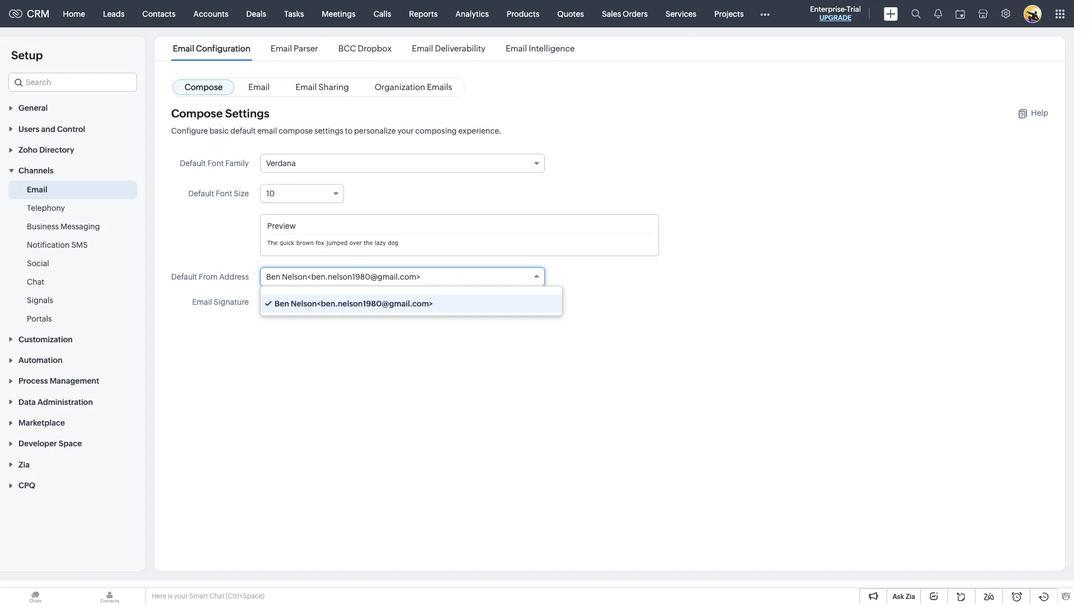 Task type: locate. For each thing, give the bounding box(es) containing it.
email sharing link
[[284, 79, 361, 95]]

font for size
[[216, 189, 232, 198]]

email deliverability
[[412, 44, 486, 53]]

profile image
[[1024, 5, 1042, 23]]

settings
[[225, 107, 270, 120]]

ben inside "field"
[[266, 273, 281, 282]]

email intelligence link
[[504, 44, 577, 53]]

channels button
[[0, 160, 146, 181]]

0 vertical spatial default
[[180, 159, 206, 168]]

sms
[[71, 241, 88, 250]]

email link up settings
[[237, 79, 282, 95]]

email parser
[[271, 44, 318, 53]]

accounts link
[[185, 0, 238, 27]]

your right the is
[[174, 593, 188, 601]]

0 horizontal spatial email link
[[27, 184, 47, 196]]

0 vertical spatial font
[[207, 159, 224, 168]]

0 horizontal spatial chat
[[27, 278, 44, 287]]

email inside email link
[[249, 82, 270, 92]]

email down from at the top left
[[192, 298, 212, 307]]

email left configuration
[[173, 44, 194, 53]]

the quick brown fox jumped over the lazy dog
[[267, 240, 399, 246]]

1 vertical spatial compose
[[171, 107, 223, 120]]

automation
[[18, 356, 63, 365]]

email for email configuration
[[173, 44, 194, 53]]

developer space
[[18, 440, 82, 449]]

ben nelson<ben.nelson1980@gmail.com> down ben nelson<ben.nelson1980@gmail.com> "field"
[[275, 299, 433, 308]]

email left parser
[[271, 44, 292, 53]]

upgrade
[[820, 14, 852, 22]]

fox
[[316, 240, 325, 246]]

calls
[[374, 9, 391, 18]]

10
[[266, 189, 275, 198]]

organization emails
[[375, 82, 452, 92]]

chat inside channels region
[[27, 278, 44, 287]]

create menu image
[[884, 7, 898, 20]]

Ben Nelson<ben.nelson1980@gmail.com> field
[[260, 268, 545, 287]]

default left from at the top left
[[171, 273, 197, 282]]

1 horizontal spatial signature
[[295, 298, 330, 307]]

font left size
[[216, 189, 232, 198]]

email down products
[[506, 44, 527, 53]]

zia button
[[0, 454, 146, 475]]

0 vertical spatial zia
[[18, 461, 30, 469]]

0 vertical spatial ben nelson<ben.nelson1980@gmail.com>
[[266, 273, 421, 282]]

0 vertical spatial compose
[[185, 82, 223, 92]]

contacts link
[[134, 0, 185, 27]]

1 horizontal spatial chat
[[210, 593, 225, 601]]

reports
[[409, 9, 438, 18]]

email inside email sharing link
[[296, 82, 317, 92]]

create menu element
[[878, 0, 905, 27]]

nelson<ben.nelson1980@gmail.com> down ben nelson<ben.nelson1980@gmail.com> "field"
[[291, 299, 433, 308]]

telephony link
[[27, 203, 65, 214]]

ben nelson<ben.nelson1980@gmail.com> option
[[261, 295, 562, 313]]

email down reports
[[412, 44, 433, 53]]

from
[[199, 273, 218, 282]]

list
[[163, 36, 585, 60]]

email configuration
[[173, 44, 251, 53]]

business
[[27, 222, 59, 231]]

email link down channels
[[27, 184, 47, 196]]

notification
[[27, 241, 70, 250]]

signature down address
[[214, 298, 249, 307]]

compose settings
[[171, 107, 270, 120]]

enterprise-trial upgrade
[[810, 5, 861, 22]]

None field
[[8, 73, 137, 92]]

email intelligence
[[506, 44, 575, 53]]

notification sms link
[[27, 240, 88, 251]]

ben nelson<ben.nelson1980@gmail.com>
[[266, 273, 421, 282], [275, 299, 433, 308]]

email up settings
[[249, 82, 270, 92]]

projects link
[[706, 0, 753, 27]]

chat
[[27, 278, 44, 287], [210, 593, 225, 601]]

zia up "cpq" in the left of the page
[[18, 461, 30, 469]]

contacts
[[143, 9, 176, 18]]

your left composing
[[398, 126, 414, 135]]

deals
[[246, 9, 266, 18]]

cpq
[[18, 481, 35, 490]]

0 horizontal spatial signature
[[214, 298, 249, 307]]

customization
[[18, 335, 73, 344]]

0 vertical spatial your
[[398, 126, 414, 135]]

0 vertical spatial nelson<ben.nelson1980@gmail.com>
[[282, 273, 421, 282]]

data administration
[[18, 398, 93, 407]]

email for email intelligence
[[506, 44, 527, 53]]

1 vertical spatial email link
[[27, 184, 47, 196]]

0 vertical spatial email link
[[237, 79, 282, 95]]

nelson<ben.nelson1980@gmail.com> inside option
[[291, 299, 433, 308]]

compose
[[279, 126, 313, 135]]

email link
[[237, 79, 282, 95], [27, 184, 47, 196]]

signals link
[[27, 295, 53, 306]]

search image
[[912, 9, 921, 18]]

marketplace
[[18, 419, 65, 428]]

settings
[[315, 126, 344, 135]]

default down default font family
[[188, 189, 214, 198]]

Other Modules field
[[753, 5, 777, 23]]

enterprise-
[[810, 5, 847, 13]]

zia right ask
[[906, 593, 916, 601]]

Search text field
[[9, 73, 137, 91]]

business messaging link
[[27, 221, 100, 232]]

default down configure
[[180, 159, 206, 168]]

0 vertical spatial chat
[[27, 278, 44, 287]]

your
[[398, 126, 414, 135], [174, 593, 188, 601]]

chat right smart
[[210, 593, 225, 601]]

intelligence
[[529, 44, 575, 53]]

nelson<ben.nelson1980@gmail.com> down over
[[282, 273, 421, 282]]

1 vertical spatial font
[[216, 189, 232, 198]]

tasks
[[284, 9, 304, 18]]

1 vertical spatial ben
[[275, 299, 289, 308]]

nelson<ben.nelson1980@gmail.com>
[[282, 273, 421, 282], [291, 299, 433, 308]]

email for the rightmost email link
[[249, 82, 270, 92]]

email signature
[[192, 298, 249, 307]]

ben nelson<ben.nelson1980@gmail.com> down jumped
[[266, 273, 421, 282]]

0 vertical spatial ben
[[266, 273, 281, 282]]

2 vertical spatial default
[[171, 273, 197, 282]]

quick
[[280, 240, 295, 246]]

preview
[[267, 222, 296, 231]]

here
[[152, 593, 167, 601]]

lazy
[[375, 240, 386, 246]]

ben
[[266, 273, 281, 282], [275, 299, 289, 308]]

analytics
[[456, 9, 489, 18]]

size
[[234, 189, 249, 198]]

1 vertical spatial nelson<ben.nelson1980@gmail.com>
[[291, 299, 433, 308]]

compose up compose settings
[[185, 82, 223, 92]]

organization
[[375, 82, 425, 92]]

users and control
[[18, 125, 85, 134]]

parser
[[294, 44, 318, 53]]

email
[[257, 126, 277, 135]]

bcc
[[339, 44, 356, 53]]

email sharing
[[296, 82, 349, 92]]

1 vertical spatial ben nelson<ben.nelson1980@gmail.com>
[[275, 299, 433, 308]]

0 horizontal spatial your
[[174, 593, 188, 601]]

signature right new
[[295, 298, 330, 307]]

developer
[[18, 440, 57, 449]]

1 vertical spatial zia
[[906, 593, 916, 601]]

font
[[207, 159, 224, 168], [216, 189, 232, 198]]

channels
[[18, 166, 54, 175]]

bcc dropbox
[[339, 44, 392, 53]]

chat down social
[[27, 278, 44, 287]]

compose
[[185, 82, 223, 92], [171, 107, 223, 120]]

bcc dropbox link
[[337, 44, 394, 53]]

compose up configure
[[171, 107, 223, 120]]

1 vertical spatial default
[[188, 189, 214, 198]]

accounts
[[194, 9, 229, 18]]

ask
[[893, 593, 905, 601]]

default for default font size
[[188, 189, 214, 198]]

1 vertical spatial your
[[174, 593, 188, 601]]

data administration button
[[0, 391, 146, 412]]

1 horizontal spatial your
[[398, 126, 414, 135]]

email left sharing on the top left of page
[[296, 82, 317, 92]]

font left family
[[207, 159, 224, 168]]

meetings link
[[313, 0, 365, 27]]

email for email deliverability
[[412, 44, 433, 53]]

10 field
[[260, 184, 344, 203]]

contacts image
[[74, 589, 145, 605]]

email down channels
[[27, 185, 47, 194]]

0 horizontal spatial zia
[[18, 461, 30, 469]]

messaging
[[60, 222, 100, 231]]



Task type: describe. For each thing, give the bounding box(es) containing it.
compose for compose settings
[[171, 107, 223, 120]]

services link
[[657, 0, 706, 27]]

the
[[364, 240, 373, 246]]

email link inside channels region
[[27, 184, 47, 196]]

process
[[18, 377, 48, 386]]

reports link
[[400, 0, 447, 27]]

users and control button
[[0, 118, 146, 139]]

basic
[[210, 126, 229, 135]]

new
[[277, 298, 293, 307]]

ben inside option
[[275, 299, 289, 308]]

email for email signature
[[192, 298, 212, 307]]

the
[[267, 240, 278, 246]]

email configuration link
[[171, 44, 252, 53]]

font for family
[[207, 159, 224, 168]]

personalize
[[354, 126, 396, 135]]

jumped
[[326, 240, 348, 246]]

zia inside 'zia' dropdown button
[[18, 461, 30, 469]]

home
[[63, 9, 85, 18]]

and
[[41, 125, 55, 134]]

emails
[[427, 82, 452, 92]]

process management
[[18, 377, 99, 386]]

products link
[[498, 0, 549, 27]]

composing
[[416, 126, 457, 135]]

email for email sharing
[[296, 82, 317, 92]]

telephony
[[27, 204, 65, 213]]

2 signature from the left
[[295, 298, 330, 307]]

smart
[[189, 593, 208, 601]]

administration
[[37, 398, 93, 407]]

add new signature
[[260, 298, 330, 307]]

help
[[1032, 108, 1049, 117]]

email inside channels region
[[27, 185, 47, 194]]

email deliverability link
[[410, 44, 487, 53]]

marketplace button
[[0, 412, 146, 433]]

portals
[[27, 315, 52, 324]]

nelson<ben.nelson1980@gmail.com> inside "field"
[[282, 273, 421, 282]]

analytics link
[[447, 0, 498, 27]]

compose for compose
[[185, 82, 223, 92]]

control
[[57, 125, 85, 134]]

deals link
[[238, 0, 275, 27]]

1 horizontal spatial zia
[[906, 593, 916, 601]]

process management button
[[0, 371, 146, 391]]

channels region
[[0, 181, 146, 329]]

directory
[[39, 146, 74, 155]]

email parser link
[[269, 44, 320, 53]]

default from address
[[171, 273, 249, 282]]

portals link
[[27, 314, 52, 325]]

chats image
[[0, 589, 71, 605]]

meetings
[[322, 9, 356, 18]]

data
[[18, 398, 36, 407]]

social
[[27, 259, 49, 268]]

configuration
[[196, 44, 251, 53]]

calls link
[[365, 0, 400, 27]]

quotes link
[[549, 0, 593, 27]]

deliverability
[[435, 44, 486, 53]]

here is your smart chat (ctrl+space)
[[152, 593, 265, 601]]

setup
[[11, 49, 43, 62]]

family
[[226, 159, 249, 168]]

1 signature from the left
[[214, 298, 249, 307]]

email for email parser
[[271, 44, 292, 53]]

default font size
[[188, 189, 249, 198]]

customization button
[[0, 329, 146, 350]]

add
[[260, 298, 275, 307]]

developer space button
[[0, 433, 146, 454]]

space
[[59, 440, 82, 449]]

ask zia
[[893, 593, 916, 601]]

tasks link
[[275, 0, 313, 27]]

brown
[[297, 240, 314, 246]]

leads
[[103, 9, 125, 18]]

1 vertical spatial chat
[[210, 593, 225, 601]]

calendar image
[[956, 9, 966, 18]]

is
[[168, 593, 173, 601]]

(ctrl+space)
[[226, 593, 265, 601]]

management
[[50, 377, 99, 386]]

dog
[[388, 240, 399, 246]]

profile element
[[1018, 0, 1049, 27]]

to
[[345, 126, 353, 135]]

social link
[[27, 258, 49, 269]]

organization emails link
[[363, 79, 464, 95]]

ben nelson<ben.nelson1980@gmail.com> inside option
[[275, 299, 433, 308]]

signals element
[[928, 0, 949, 27]]

sales
[[602, 9, 621, 18]]

configure
[[171, 126, 208, 135]]

ben nelson<ben.nelson1980@gmail.com> inside "field"
[[266, 273, 421, 282]]

default for default from address
[[171, 273, 197, 282]]

projects
[[715, 9, 744, 18]]

signals image
[[935, 9, 943, 18]]

Verdana field
[[260, 154, 545, 173]]

chat link
[[27, 277, 44, 288]]

home link
[[54, 0, 94, 27]]

services
[[666, 9, 697, 18]]

default for default font family
[[180, 159, 206, 168]]

list containing email configuration
[[163, 36, 585, 60]]

search element
[[905, 0, 928, 27]]

1 horizontal spatial email link
[[237, 79, 282, 95]]

general
[[18, 104, 48, 113]]



Task type: vqa. For each thing, say whether or not it's contained in the screenshot.
personalize
yes



